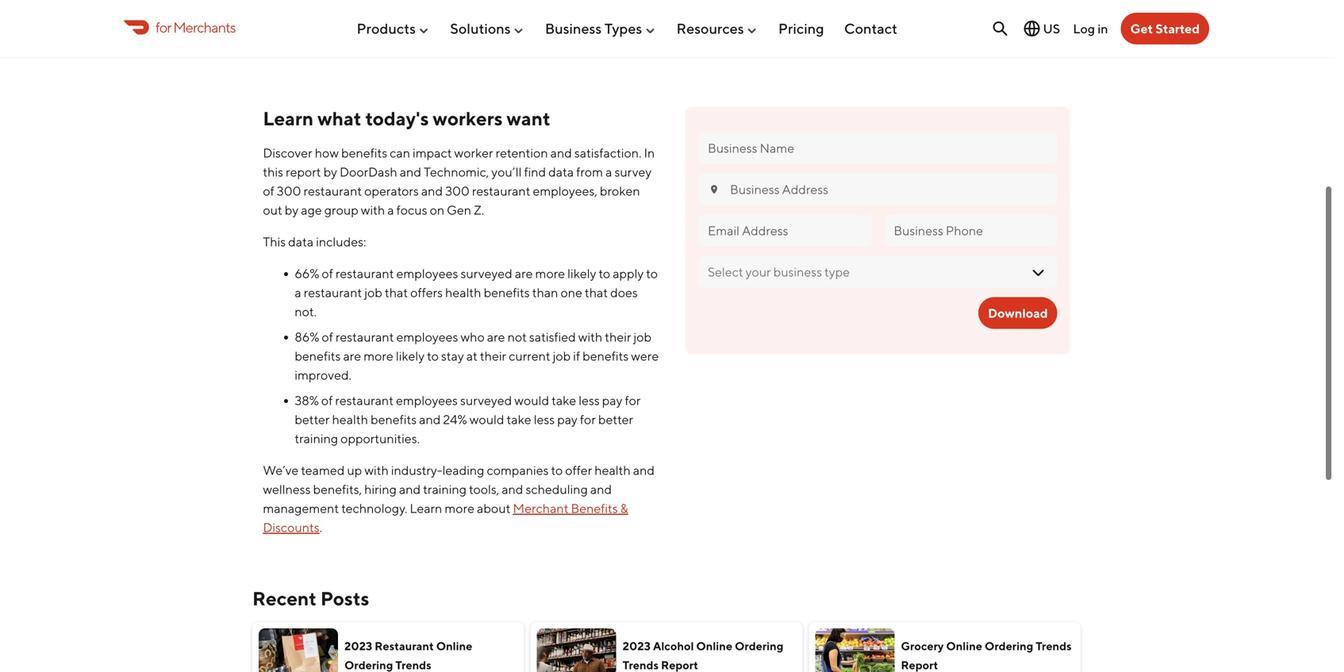 Task type: describe. For each thing, give the bounding box(es) containing it.
mx blog - alcohol trends image image
[[537, 629, 616, 672]]

if
[[573, 349, 580, 364]]

Business Address text field
[[730, 181, 1048, 198]]

this data includes:
[[263, 234, 366, 249]]

discover how benefits can impact worker retention and satisfaction. in this report by  doordash and technomic, you'll find data from a survey of 300 restaurant operators and 300 restaurant employees, broken out by age group with a focus on gen z.
[[263, 145, 655, 218]]

discover
[[263, 145, 312, 160]]

for inside for merchants link
[[156, 18, 171, 36]]

for merchants
[[156, 18, 236, 36]]

contact link
[[844, 14, 898, 43]]

this
[[263, 234, 286, 249]]

resources link
[[677, 14, 759, 43]]

grocery online ordering trends report
[[901, 639, 1072, 672]]

pricing
[[779, 20, 824, 37]]

log in link
[[1073, 21, 1108, 36]]

wellness
[[263, 482, 311, 497]]

from
[[576, 164, 603, 179]]

learn what today's workers want
[[263, 107, 551, 130]]

&
[[621, 501, 628, 516]]

how
[[315, 145, 339, 160]]

1 horizontal spatial by
[[324, 164, 337, 179]]

survey
[[615, 164, 652, 179]]

benefits
[[571, 501, 618, 516]]

not
[[508, 329, 527, 345]]

and down can
[[400, 164, 421, 179]]

1 300 from the left
[[277, 183, 301, 199]]

likely inside 66% of restaurant employees surveyed are more likely to apply to a restaurant job that offers health benefits than one that does not.
[[568, 266, 596, 281]]

leading
[[443, 463, 485, 478]]

business types link
[[545, 14, 657, 43]]

2023 for 2023 alcohol online ordering trends report
[[623, 639, 651, 653]]

38%
[[295, 393, 319, 408]]

opportunities.
[[341, 431, 420, 446]]

products
[[357, 20, 416, 37]]

gen
[[447, 202, 472, 218]]

0 horizontal spatial take
[[507, 412, 532, 427]]

benefits inside 38% of restaurant employees surveyed would take less pay for better health benefits and 24% would take less pay for better training opportunities.
[[371, 412, 417, 427]]

2 300 from the left
[[445, 183, 470, 199]]

technology.
[[341, 501, 407, 516]]

includes:
[[316, 234, 366, 249]]

grocery online ordering trends report link
[[809, 622, 1081, 672]]

0 vertical spatial less
[[579, 393, 600, 408]]

more inside 66% of restaurant employees surveyed are more likely to apply to a restaurant job that offers health benefits than one that does not.
[[535, 266, 565, 281]]

products link
[[357, 14, 430, 43]]

contact
[[844, 20, 898, 37]]

companies
[[487, 463, 549, 478]]

0 vertical spatial pay
[[602, 393, 623, 408]]

benefits,
[[313, 482, 362, 497]]

business types
[[545, 20, 642, 37]]

not.
[[295, 304, 317, 319]]

age
[[301, 202, 322, 218]]

restaurant down you'll
[[472, 183, 531, 199]]

learn inside we've teamed up with industry-leading companies to offer health and wellness benefits, hiring and training tools, and scheduling and management technology. learn more about
[[410, 501, 442, 516]]

impact
[[413, 145, 452, 160]]

a inside 66% of restaurant employees surveyed are more likely to apply to a restaurant job that offers health benefits than one that does not.
[[295, 285, 301, 300]]

merchant benefits & discounts
[[263, 501, 628, 535]]

are for surveyed
[[515, 266, 533, 281]]

offer
[[565, 463, 592, 478]]

trends for 2023 alcohol online ordering trends report
[[623, 659, 659, 672]]

grocery
[[901, 639, 944, 653]]

of for 38%
[[321, 393, 333, 408]]

1 vertical spatial data
[[288, 234, 314, 249]]

report inside 2023 alcohol online ordering trends report
[[661, 659, 698, 672]]

on
[[430, 202, 445, 218]]

.
[[320, 520, 322, 535]]

retention
[[496, 145, 548, 160]]

2 horizontal spatial for
[[625, 393, 641, 408]]

restaurant inside 38% of restaurant employees surveyed would take less pay for better health benefits and 24% would take less pay for better training opportunities.
[[335, 393, 394, 408]]

and up employees,
[[551, 145, 572, 160]]

than
[[532, 285, 558, 300]]

benefits up "improved."
[[295, 349, 341, 364]]

trends for 2023 restaurant online ordering trends
[[396, 659, 432, 672]]

management
[[263, 501, 339, 516]]

this
[[263, 164, 283, 179]]

0 vertical spatial take
[[552, 393, 576, 408]]

online for alcohol
[[696, 639, 733, 653]]

out
[[263, 202, 282, 218]]

2023 for 2023 restaurant online ordering trends
[[344, 639, 372, 653]]

data inside discover how benefits can impact worker retention and satisfaction. in this report by  doordash and technomic, you'll find data from a survey of 300 restaurant operators and 300 restaurant employees, broken out by age group with a focus on gen z.
[[549, 164, 574, 179]]

today's
[[365, 107, 429, 130]]

surveyed for take
[[460, 393, 512, 408]]

employees for that
[[396, 266, 458, 281]]

focus
[[397, 202, 427, 218]]

86%
[[295, 329, 319, 345]]

restaurant up group on the top left
[[304, 183, 362, 199]]

alcohol
[[653, 639, 694, 653]]

of inside discover how benefits can impact worker retention and satisfaction. in this report by  doordash and technomic, you'll find data from a survey of 300 restaurant operators and 300 restaurant employees, broken out by age group with a focus on gen z.
[[263, 183, 274, 199]]

one
[[561, 285, 583, 300]]

can
[[390, 145, 410, 160]]

merchant benefits & discounts link
[[263, 501, 628, 535]]

pricing link
[[779, 14, 824, 43]]

improved.
[[295, 368, 352, 383]]

1 that from the left
[[385, 285, 408, 300]]

restaurant down includes:
[[336, 266, 394, 281]]

download button
[[979, 297, 1058, 329]]

employees for 24%
[[396, 393, 458, 408]]

and up "on"
[[421, 183, 443, 199]]

2 better from the left
[[598, 412, 633, 427]]

recent posts
[[252, 587, 369, 610]]

globe line image
[[1023, 19, 1042, 38]]

restaurant down 66%
[[304, 285, 362, 300]]

z.
[[474, 202, 484, 218]]

0 horizontal spatial their
[[480, 349, 506, 364]]

38% of restaurant employees surveyed would take less pay for better health benefits and 24% would take less pay for better training opportunities.
[[295, 393, 641, 446]]

log in
[[1073, 21, 1108, 36]]

tools,
[[469, 482, 499, 497]]

1 horizontal spatial job
[[553, 349, 571, 364]]

types
[[605, 20, 642, 37]]

1 vertical spatial would
[[470, 412, 504, 427]]

more inside we've teamed up with industry-leading companies to offer health and wellness benefits, hiring and training tools, and scheduling and management technology. learn more about
[[445, 501, 475, 516]]

we've teamed up with industry-leading companies to offer health and wellness benefits, hiring and training tools, and scheduling and management technology. learn more about
[[263, 463, 655, 516]]

download
[[988, 306, 1048, 321]]

1 vertical spatial a
[[388, 202, 394, 218]]

1 horizontal spatial their
[[605, 329, 631, 345]]

industry-
[[391, 463, 443, 478]]

get started
[[1131, 21, 1200, 36]]

want
[[507, 107, 551, 130]]

trends inside grocery online ordering trends report
[[1036, 639, 1072, 653]]



Task type: locate. For each thing, give the bounding box(es) containing it.
0 horizontal spatial likely
[[396, 349, 425, 364]]

and up benefits
[[590, 482, 612, 497]]

benefits up the doordash
[[341, 145, 387, 160]]

with inside discover how benefits can impact worker retention and satisfaction. in this report by  doordash and technomic, you'll find data from a survey of 300 restaurant operators and 300 restaurant employees, broken out by age group with a focus on gen z.
[[361, 202, 385, 218]]

1 online from the left
[[436, 639, 473, 653]]

benefits left than
[[484, 285, 530, 300]]

and left 24%
[[419, 412, 441, 427]]

we've
[[263, 463, 299, 478]]

0 vertical spatial more
[[535, 266, 565, 281]]

24%
[[443, 412, 467, 427]]

their up were at left
[[605, 329, 631, 345]]

more
[[535, 266, 565, 281], [364, 349, 394, 364], [445, 501, 475, 516]]

with up the if
[[578, 329, 603, 345]]

2023 restaurant online ordering trends link
[[252, 622, 524, 672]]

employees up stay
[[396, 329, 458, 345]]

0 vertical spatial health
[[445, 285, 481, 300]]

1 vertical spatial for
[[625, 393, 641, 408]]

surveyed for health
[[461, 266, 513, 281]]

online right the restaurant
[[436, 639, 473, 653]]

2 report from the left
[[901, 659, 938, 672]]

online right alcohol
[[696, 639, 733, 653]]

300 down report
[[277, 183, 301, 199]]

1 vertical spatial employees
[[396, 329, 458, 345]]

online for restaurant
[[436, 639, 473, 653]]

doordash
[[340, 164, 397, 179]]

online inside grocery online ordering trends report
[[946, 639, 983, 653]]

0 horizontal spatial online
[[436, 639, 473, 653]]

are left not
[[487, 329, 505, 345]]

are for who
[[487, 329, 505, 345]]

Business Name text field
[[708, 139, 1048, 157]]

3 online from the left
[[946, 639, 983, 653]]

health right offers
[[445, 285, 481, 300]]

1 2023 from the left
[[344, 639, 372, 653]]

0 vertical spatial by
[[324, 164, 337, 179]]

up
[[347, 463, 362, 478]]

1 vertical spatial health
[[332, 412, 368, 427]]

Business Phone text field
[[894, 222, 1048, 239]]

report down the grocery
[[901, 659, 938, 672]]

report
[[661, 659, 698, 672], [901, 659, 938, 672]]

0 vertical spatial with
[[361, 202, 385, 218]]

1 horizontal spatial a
[[388, 202, 394, 218]]

workers
[[433, 107, 503, 130]]

for merchants link
[[124, 17, 236, 38]]

of
[[263, 183, 274, 199], [322, 266, 333, 281], [322, 329, 333, 345], [321, 393, 333, 408]]

to
[[599, 266, 611, 281], [646, 266, 658, 281], [427, 349, 439, 364], [551, 463, 563, 478]]

health inside we've teamed up with industry-leading companies to offer health and wellness benefits, hiring and training tools, and scheduling and management technology. learn more about
[[595, 463, 631, 478]]

1 horizontal spatial trends
[[623, 659, 659, 672]]

report down alcohol
[[661, 659, 698, 672]]

health inside 38% of restaurant employees surveyed would take less pay for better health benefits and 24% would take less pay for better training opportunities.
[[332, 412, 368, 427]]

0 horizontal spatial more
[[364, 349, 394, 364]]

health up opportunities.
[[332, 412, 368, 427]]

1 horizontal spatial data
[[549, 164, 574, 179]]

restaurant
[[375, 639, 434, 653]]

2023 restaurant online ordering trends
[[344, 639, 473, 672]]

online inside 2023 alcohol online ordering trends report
[[696, 639, 733, 653]]

hiring
[[364, 482, 397, 497]]

1 vertical spatial are
[[487, 329, 505, 345]]

of inside "86% of restaurant employees who are not satisfied with their job benefits are more likely to stay at their current job if benefits were improved."
[[322, 329, 333, 345]]

report inside grocery online ordering trends report
[[901, 659, 938, 672]]

surveyed inside 38% of restaurant employees surveyed would take less pay for better health benefits and 24% would take less pay for better training opportunities.
[[460, 393, 512, 408]]

restaurant up "improved."
[[336, 329, 394, 345]]

training
[[295, 431, 338, 446], [423, 482, 467, 497]]

2 horizontal spatial more
[[535, 266, 565, 281]]

started
[[1156, 21, 1200, 36]]

solutions link
[[450, 14, 525, 43]]

technomic,
[[424, 164, 489, 179]]

1 report from the left
[[661, 659, 698, 672]]

to inside "86% of restaurant employees who are not satisfied with their job benefits are more likely to stay at their current job if benefits were improved."
[[427, 349, 439, 364]]

health
[[445, 285, 481, 300], [332, 412, 368, 427], [595, 463, 631, 478]]

66%
[[295, 266, 319, 281]]

discounts
[[263, 520, 320, 535]]

0 vertical spatial for
[[156, 18, 171, 36]]

1 horizontal spatial ordering
[[735, 639, 784, 653]]

better down 38%
[[295, 412, 330, 427]]

restaurant
[[304, 183, 362, 199], [472, 183, 531, 199], [336, 266, 394, 281], [304, 285, 362, 300], [336, 329, 394, 345], [335, 393, 394, 408]]

report
[[286, 164, 321, 179]]

for up offer
[[580, 412, 596, 427]]

0 vertical spatial learn
[[263, 107, 314, 130]]

1 horizontal spatial are
[[487, 329, 505, 345]]

delivery bag and ready-made food image
[[259, 629, 338, 672]]

data right the this
[[288, 234, 314, 249]]

and down industry-
[[399, 482, 421, 497]]

take up the companies
[[507, 412, 532, 427]]

likely up one in the left of the page
[[568, 266, 596, 281]]

86% of restaurant employees who are not satisfied with their job benefits are more likely to stay at their current job if benefits were improved.
[[295, 329, 659, 383]]

1 vertical spatial surveyed
[[460, 393, 512, 408]]

training up teamed
[[295, 431, 338, 446]]

trends inside 2023 alcohol online ordering trends report
[[623, 659, 659, 672]]

0 horizontal spatial for
[[156, 18, 171, 36]]

a down operators
[[388, 202, 394, 218]]

benefits inside discover how benefits can impact worker retention and satisfaction. in this report by  doordash and technomic, you'll find data from a survey of 300 restaurant operators and 300 restaurant employees, broken out by age group with a focus on gen z.
[[341, 145, 387, 160]]

and right offer
[[633, 463, 655, 478]]

learn down industry-
[[410, 501, 442, 516]]

are inside 66% of restaurant employees surveyed are more likely to apply to a restaurant job that offers health benefits than one that does not.
[[515, 266, 533, 281]]

of up out
[[263, 183, 274, 199]]

2 online from the left
[[696, 639, 733, 653]]

group
[[324, 202, 359, 218]]

0 vertical spatial likely
[[568, 266, 596, 281]]

worker
[[454, 145, 493, 160]]

to inside we've teamed up with industry-leading companies to offer health and wellness benefits, hiring and training tools, and scheduling and management technology. learn more about
[[551, 463, 563, 478]]

of inside 38% of restaurant employees surveyed would take less pay for better health benefits and 24% would take less pay for better training opportunities.
[[321, 393, 333, 408]]

of right 66%
[[322, 266, 333, 281]]

to right apply on the left top of the page
[[646, 266, 658, 281]]

by down how
[[324, 164, 337, 179]]

0 vertical spatial employees
[[396, 266, 458, 281]]

1 horizontal spatial likely
[[568, 266, 596, 281]]

1 vertical spatial job
[[634, 329, 652, 345]]

surveyed down z.
[[461, 266, 513, 281]]

2023 left the restaurant
[[344, 639, 372, 653]]

of for 86%
[[322, 329, 333, 345]]

2023 inside 2023 alcohol online ordering trends report
[[623, 639, 651, 653]]

1 vertical spatial pay
[[557, 412, 578, 427]]

0 horizontal spatial that
[[385, 285, 408, 300]]

more up than
[[535, 266, 565, 281]]

1 horizontal spatial 2023
[[623, 639, 651, 653]]

that left offers
[[385, 285, 408, 300]]

1 vertical spatial likely
[[396, 349, 425, 364]]

recent
[[252, 587, 317, 610]]

learn
[[263, 107, 314, 130], [410, 501, 442, 516]]

employees up 24%
[[396, 393, 458, 408]]

find
[[524, 164, 546, 179]]

trends
[[1036, 639, 1072, 653], [396, 659, 432, 672], [623, 659, 659, 672]]

restaurant inside "86% of restaurant employees who are not satisfied with their job benefits are more likely to stay at their current job if benefits were improved."
[[336, 329, 394, 345]]

1 horizontal spatial 300
[[445, 183, 470, 199]]

0 horizontal spatial learn
[[263, 107, 314, 130]]

training inside 38% of restaurant employees surveyed would take less pay for better health benefits and 24% would take less pay for better training opportunities.
[[295, 431, 338, 446]]

in
[[644, 145, 655, 160]]

ordering inside 2023 restaurant online ordering trends
[[344, 659, 393, 672]]

employees inside "86% of restaurant employees who are not satisfied with their job benefits are more likely to stay at their current job if benefits were improved."
[[396, 329, 458, 345]]

2 horizontal spatial job
[[634, 329, 652, 345]]

with up hiring
[[365, 463, 389, 478]]

better down were at left
[[598, 412, 633, 427]]

health right offer
[[595, 463, 631, 478]]

current
[[509, 349, 551, 364]]

1 horizontal spatial would
[[515, 393, 549, 408]]

for
[[156, 18, 171, 36], [625, 393, 641, 408], [580, 412, 596, 427]]

a
[[606, 164, 612, 179], [388, 202, 394, 218], [295, 285, 301, 300]]

to left apply on the left top of the page
[[599, 266, 611, 281]]

less down the if
[[579, 393, 600, 408]]

1 vertical spatial less
[[534, 412, 555, 427]]

0 vertical spatial a
[[606, 164, 612, 179]]

benefits right the if
[[583, 349, 629, 364]]

restaurant up opportunities.
[[335, 393, 394, 408]]

by right out
[[285, 202, 299, 218]]

by
[[324, 164, 337, 179], [285, 202, 299, 218]]

log
[[1073, 21, 1095, 36]]

2 vertical spatial more
[[445, 501, 475, 516]]

2 vertical spatial employees
[[396, 393, 458, 408]]

0 vertical spatial job
[[365, 285, 383, 300]]

1 horizontal spatial online
[[696, 639, 733, 653]]

job up were at left
[[634, 329, 652, 345]]

less up the companies
[[534, 412, 555, 427]]

1 employees from the top
[[396, 266, 458, 281]]

would down current
[[515, 393, 549, 408]]

2 vertical spatial health
[[595, 463, 631, 478]]

job
[[365, 285, 383, 300], [634, 329, 652, 345], [553, 349, 571, 364]]

and inside 38% of restaurant employees surveyed would take less pay for better health benefits and 24% would take less pay for better training opportunities.
[[419, 412, 441, 427]]

and
[[551, 145, 572, 160], [400, 164, 421, 179], [421, 183, 443, 199], [419, 412, 441, 427], [633, 463, 655, 478], [399, 482, 421, 497], [502, 482, 523, 497], [590, 482, 612, 497]]

solutions
[[450, 20, 511, 37]]

2 vertical spatial for
[[580, 412, 596, 427]]

of right 38%
[[321, 393, 333, 408]]

0 horizontal spatial job
[[365, 285, 383, 300]]

get
[[1131, 21, 1153, 36]]

health inside 66% of restaurant employees surveyed are more likely to apply to a restaurant job that offers health benefits than one that does not.
[[445, 285, 481, 300]]

1 horizontal spatial training
[[423, 482, 467, 497]]

1 horizontal spatial more
[[445, 501, 475, 516]]

posts
[[321, 587, 369, 610]]

1 horizontal spatial better
[[598, 412, 633, 427]]

resources
[[677, 20, 744, 37]]

satisfaction.
[[575, 145, 642, 160]]

1 vertical spatial with
[[578, 329, 603, 345]]

0 vertical spatial their
[[605, 329, 631, 345]]

1 vertical spatial their
[[480, 349, 506, 364]]

2023 alcohol online ordering trends report link
[[531, 622, 803, 672]]

2 horizontal spatial a
[[606, 164, 612, 179]]

would
[[515, 393, 549, 408], [470, 412, 504, 427]]

1 vertical spatial by
[[285, 202, 299, 218]]

for down were at left
[[625, 393, 641, 408]]

learn up discover
[[263, 107, 314, 130]]

more inside "86% of restaurant employees who are not satisfied with their job benefits are more likely to stay at their current job if benefits were improved."
[[364, 349, 394, 364]]

2 horizontal spatial ordering
[[985, 639, 1034, 653]]

0 horizontal spatial health
[[332, 412, 368, 427]]

to up scheduling
[[551, 463, 563, 478]]

0 horizontal spatial training
[[295, 431, 338, 446]]

1 vertical spatial training
[[423, 482, 467, 497]]

Email Address email field
[[708, 222, 862, 239]]

1 horizontal spatial learn
[[410, 501, 442, 516]]

of for 66%
[[322, 266, 333, 281]]

2 horizontal spatial trends
[[1036, 639, 1072, 653]]

a down satisfaction. on the left of page
[[606, 164, 612, 179]]

more down tools,
[[445, 501, 475, 516]]

their right 'at'
[[480, 349, 506, 364]]

0 horizontal spatial trends
[[396, 659, 432, 672]]

ordering for 2023 alcohol online ordering trends report
[[735, 639, 784, 653]]

2023 inside 2023 restaurant online ordering trends
[[344, 639, 372, 653]]

stay
[[441, 349, 464, 364]]

1 horizontal spatial less
[[579, 393, 600, 408]]

0 vertical spatial training
[[295, 431, 338, 446]]

trends inside 2023 restaurant online ordering trends
[[396, 659, 432, 672]]

0 horizontal spatial by
[[285, 202, 299, 218]]

0 vertical spatial surveyed
[[461, 266, 513, 281]]

likely left stay
[[396, 349, 425, 364]]

apply
[[613, 266, 644, 281]]

job inside 66% of restaurant employees surveyed are more likely to apply to a restaurant job that offers health benefits than one that does not.
[[365, 285, 383, 300]]

are up than
[[515, 266, 533, 281]]

merchants
[[173, 18, 236, 36]]

does
[[611, 285, 638, 300]]

online inside 2023 restaurant online ordering trends
[[436, 639, 473, 653]]

0 horizontal spatial ordering
[[344, 659, 393, 672]]

with inside we've teamed up with industry-leading companies to offer health and wellness benefits, hiring and training tools, and scheduling and management technology. learn more about
[[365, 463, 389, 478]]

1 vertical spatial take
[[507, 412, 532, 427]]

you'll
[[492, 164, 522, 179]]

employees for likely
[[396, 329, 458, 345]]

2023 left alcohol
[[623, 639, 651, 653]]

more left stay
[[364, 349, 394, 364]]

a up not.
[[295, 285, 301, 300]]

0 horizontal spatial are
[[343, 349, 361, 364]]

job left offers
[[365, 285, 383, 300]]

2 vertical spatial with
[[365, 463, 389, 478]]

data up employees,
[[549, 164, 574, 179]]

0 horizontal spatial data
[[288, 234, 314, 249]]

that right one in the left of the page
[[585, 285, 608, 300]]

us
[[1043, 21, 1061, 36]]

of right 86%
[[322, 329, 333, 345]]

take
[[552, 393, 576, 408], [507, 412, 532, 427]]

0 vertical spatial data
[[549, 164, 574, 179]]

1 better from the left
[[295, 412, 330, 427]]

scheduling
[[526, 482, 588, 497]]

ordering inside 2023 alcohol online ordering trends report
[[735, 639, 784, 653]]

1 horizontal spatial health
[[445, 285, 481, 300]]

1 horizontal spatial that
[[585, 285, 608, 300]]

employees inside 38% of restaurant employees surveyed would take less pay for better health benefits and 24% would take less pay for better training opportunities.
[[396, 393, 458, 408]]

and down the companies
[[502, 482, 523, 497]]

for left merchants
[[156, 18, 171, 36]]

with inside "86% of restaurant employees who are not satisfied with their job benefits are more likely to stay at their current job if benefits were improved."
[[578, 329, 603, 345]]

3 employees from the top
[[396, 393, 458, 408]]

2 vertical spatial a
[[295, 285, 301, 300]]

training inside we've teamed up with industry-leading companies to offer health and wellness benefits, hiring and training tools, and scheduling and management technology. learn more about
[[423, 482, 467, 497]]

300 down the technomic,
[[445, 183, 470, 199]]

benefits inside 66% of restaurant employees surveyed are more likely to apply to a restaurant job that offers health benefits than one that does not.
[[484, 285, 530, 300]]

take down the if
[[552, 393, 576, 408]]

online right the grocery
[[946, 639, 983, 653]]

employees up offers
[[396, 266, 458, 281]]

1 vertical spatial learn
[[410, 501, 442, 516]]

ordering for 2023 restaurant online ordering trends
[[344, 659, 393, 672]]

2 horizontal spatial online
[[946, 639, 983, 653]]

location pin image
[[708, 183, 721, 196]]

surveyed up 24%
[[460, 393, 512, 408]]

resources 1208x1080 grocery online ordering trends report v01.01 image
[[815, 629, 895, 672]]

2 2023 from the left
[[623, 639, 651, 653]]

would right 24%
[[470, 412, 504, 427]]

employees inside 66% of restaurant employees surveyed are more likely to apply to a restaurant job that offers health benefits than one that does not.
[[396, 266, 458, 281]]

0 vertical spatial are
[[515, 266, 533, 281]]

with down operators
[[361, 202, 385, 218]]

0 vertical spatial would
[[515, 393, 549, 408]]

their
[[605, 329, 631, 345], [480, 349, 506, 364]]

data
[[549, 164, 574, 179], [288, 234, 314, 249]]

pay
[[602, 393, 623, 408], [557, 412, 578, 427]]

2 vertical spatial job
[[553, 349, 571, 364]]

2 employees from the top
[[396, 329, 458, 345]]

of inside 66% of restaurant employees surveyed are more likely to apply to a restaurant job that offers health benefits than one that does not.
[[322, 266, 333, 281]]

2023
[[344, 639, 372, 653], [623, 639, 651, 653]]

0 horizontal spatial 2023
[[344, 639, 372, 653]]

surveyed inside 66% of restaurant employees surveyed are more likely to apply to a restaurant job that offers health benefits than one that does not.
[[461, 266, 513, 281]]

get started button
[[1121, 13, 1210, 44]]

2 vertical spatial are
[[343, 349, 361, 364]]

likely
[[568, 266, 596, 281], [396, 349, 425, 364]]

1 horizontal spatial for
[[580, 412, 596, 427]]

66% of restaurant employees surveyed are more likely to apply to a restaurant job that offers health benefits than one that does not.
[[295, 266, 658, 319]]

2023 alcohol online ordering trends report
[[623, 639, 784, 672]]

0 horizontal spatial would
[[470, 412, 504, 427]]

0 horizontal spatial a
[[295, 285, 301, 300]]

1 horizontal spatial pay
[[602, 393, 623, 408]]

are up "improved."
[[343, 349, 361, 364]]

in
[[1098, 21, 1108, 36]]

0 horizontal spatial report
[[661, 659, 698, 672]]

business
[[545, 20, 602, 37]]

1 vertical spatial more
[[364, 349, 394, 364]]

0 horizontal spatial pay
[[557, 412, 578, 427]]

less
[[579, 393, 600, 408], [534, 412, 555, 427]]

who
[[461, 329, 485, 345]]

to left stay
[[427, 349, 439, 364]]

job left the if
[[553, 349, 571, 364]]

ordering inside grocery online ordering trends report
[[985, 639, 1034, 653]]

training down leading
[[423, 482, 467, 497]]

likely inside "86% of restaurant employees who are not satisfied with their job benefits are more likely to stay at their current job if benefits were improved."
[[396, 349, 425, 364]]

benefits up opportunities.
[[371, 412, 417, 427]]

2 horizontal spatial health
[[595, 463, 631, 478]]

0 horizontal spatial 300
[[277, 183, 301, 199]]

were
[[631, 349, 659, 364]]

1 horizontal spatial take
[[552, 393, 576, 408]]

employees
[[396, 266, 458, 281], [396, 329, 458, 345], [396, 393, 458, 408]]

2 that from the left
[[585, 285, 608, 300]]

1 horizontal spatial report
[[901, 659, 938, 672]]



Task type: vqa. For each thing, say whether or not it's contained in the screenshot.
more within the We've teamed up with industry-leading companies to offer health and wellness benefits, hiring and training tools, and scheduling and management technology. Learn more about
yes



